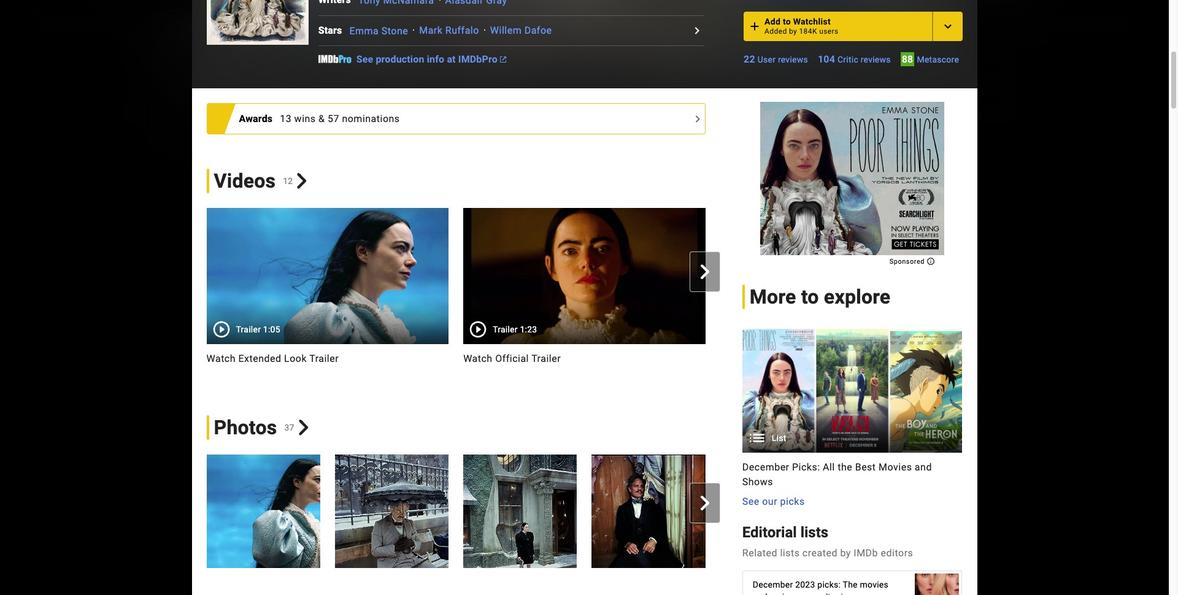 Task type: locate. For each thing, give the bounding box(es) containing it.
0 horizontal spatial to
[[783, 17, 791, 26]]

2 horizontal spatial watch
[[720, 353, 750, 365]]

1 reviews from the left
[[778, 55, 808, 65]]

official inside the watch official trailer link
[[495, 353, 529, 365]]

1 vertical spatial december
[[753, 580, 793, 590]]

and right movies
[[915, 461, 932, 473]]

trailer 1:23 group
[[463, 208, 706, 344]]

shows
[[743, 476, 773, 488]]

trailer down '1:23' at left
[[532, 353, 561, 365]]

1 horizontal spatial official
[[752, 353, 786, 365]]

watch extended look trailer group
[[207, 208, 449, 381]]

related lists created by imdb editors
[[743, 548, 913, 559]]

0 horizontal spatial chevron right inline image
[[294, 173, 310, 189]]

0 horizontal spatial reviews
[[778, 55, 808, 65]]

0 vertical spatial december
[[743, 461, 790, 473]]

lists up created
[[801, 524, 829, 541]]

1 horizontal spatial reviews
[[861, 55, 891, 65]]

official inside watch official teaser "link"
[[752, 353, 786, 365]]

1 horizontal spatial by
[[840, 548, 851, 559]]

extended
[[238, 353, 281, 365]]

0 horizontal spatial by
[[789, 27, 797, 36]]

production
[[376, 54, 424, 65]]

trailer left 1:05
[[236, 325, 261, 335]]

3 watch from the left
[[720, 353, 750, 365]]

lists
[[801, 524, 829, 541], [780, 548, 800, 559]]

add image
[[748, 19, 762, 34]]

imdb
[[854, 548, 878, 559]]

mark
[[419, 25, 443, 36]]

december for shows
[[743, 461, 790, 473]]

official
[[495, 353, 529, 365], [752, 353, 786, 365]]

1 horizontal spatial to
[[801, 285, 819, 309]]

watch inside group
[[207, 353, 236, 365]]

1 horizontal spatial watch
[[463, 353, 493, 365]]

1 horizontal spatial emma stone in poor things (2023) image
[[463, 455, 577, 569]]

1 vertical spatial see
[[743, 496, 760, 507]]

watch official teaser group
[[720, 208, 963, 381]]

and
[[915, 461, 932, 473], [753, 593, 768, 595]]

emma
[[349, 25, 379, 36]]

emma stone
[[349, 25, 408, 36]]

0 vertical spatial and
[[915, 461, 932, 473]]

watch official trailer link
[[463, 352, 706, 366]]

see our picks
[[743, 496, 805, 507]]

at
[[447, 54, 456, 65]]

2 mark ruffalo in poor things (2023) image from the left
[[592, 455, 706, 569]]

by left 184k at top right
[[789, 27, 797, 36]]

1 vertical spatial chevron right inline image
[[698, 496, 712, 511]]

reviews right user
[[778, 55, 808, 65]]

0 horizontal spatial see
[[356, 54, 373, 65]]

december up series
[[753, 580, 793, 590]]

0 horizontal spatial lists
[[780, 548, 800, 559]]

december
[[743, 461, 790, 473], [753, 580, 793, 590]]

0 vertical spatial chevron right inline image
[[294, 173, 310, 189]]

lists down editorial lists
[[780, 548, 800, 559]]

1 horizontal spatial and
[[915, 461, 932, 473]]

1 vertical spatial and
[[753, 593, 768, 595]]

group containing watch extended look trailer
[[192, 208, 963, 381]]

trailer inside the trailer 1:23 link
[[493, 325, 518, 335]]

88
[[902, 53, 914, 65]]

add title to another list image
[[941, 19, 955, 34]]

0 vertical spatial to
[[783, 17, 791, 26]]

0 vertical spatial by
[[789, 27, 797, 36]]

&
[[319, 113, 325, 125]]

december 2023 picks: the movies and series you can't miss link
[[743, 572, 962, 595]]

1 horizontal spatial lists
[[801, 524, 829, 541]]

1 emma stone in poor things (2023) image from the left
[[207, 455, 320, 569]]

by
[[789, 27, 797, 36], [840, 548, 851, 559]]

to right add
[[783, 17, 791, 26]]

0 horizontal spatial mark ruffalo in poor things (2023) image
[[335, 455, 449, 569]]

watch extended look trailer
[[207, 353, 339, 365]]

watch for watch official teaser
[[720, 353, 750, 365]]

sponsored content section
[[761, 102, 945, 266]]

official teaser image
[[720, 208, 963, 344]]

0 vertical spatial lists
[[801, 524, 829, 541]]

videos
[[214, 169, 276, 193]]

reviews right the critic
[[861, 55, 891, 65]]

december up shows
[[743, 461, 790, 473]]

sponsored
[[890, 258, 927, 266]]

mark ruffalo in poor things (2023) image
[[335, 455, 449, 569], [592, 455, 706, 569]]

1 vertical spatial chevron right inline image
[[698, 264, 712, 279]]

184k
[[799, 27, 817, 36]]

group
[[207, 0, 309, 45], [192, 208, 963, 381], [720, 208, 963, 344], [743, 329, 963, 509], [192, 455, 834, 569]]

by left 'imdb'
[[840, 548, 851, 559]]

trailer right look
[[309, 353, 339, 365]]

production art image
[[743, 329, 963, 453]]

extended look trailer image
[[207, 208, 449, 344]]

1 horizontal spatial see
[[743, 496, 760, 507]]

editors
[[881, 548, 913, 559]]

trailer inside watch extended look trailer link
[[309, 353, 339, 365]]

1 watch from the left
[[207, 353, 236, 365]]

reviews inside 22 user reviews
[[778, 55, 808, 65]]

1 vertical spatial lists
[[780, 548, 800, 559]]

official for trailer
[[495, 353, 529, 365]]

reviews
[[778, 55, 808, 65], [861, 55, 891, 65]]

all
[[823, 461, 835, 473]]

1 horizontal spatial chevron right inline image
[[698, 496, 712, 511]]

trailer 1:05 group
[[207, 208, 449, 344]]

1 official from the left
[[495, 353, 529, 365]]

13
[[280, 113, 292, 125]]

see our picks button
[[743, 494, 805, 509]]

mark ruffalo button
[[419, 25, 479, 36]]

explore
[[824, 285, 891, 309]]

the
[[843, 580, 858, 590]]

ruffalo
[[446, 25, 479, 36]]

watch for watch official trailer
[[463, 353, 493, 365]]

0 vertical spatial chevron right inline image
[[296, 420, 311, 436]]

best
[[855, 461, 876, 473]]

december inside december 2023 picks: the movies and series you can't miss
[[753, 580, 793, 590]]

stone
[[382, 25, 408, 36]]

0 horizontal spatial emma stone in poor things (2023) image
[[207, 455, 320, 569]]

suzy bemba and emma stone in poor things (2023) image
[[720, 455, 834, 569]]

chevron right inline image
[[296, 420, 311, 436], [698, 496, 712, 511]]

movies
[[879, 461, 912, 473]]

to for more
[[801, 285, 819, 309]]

miss
[[833, 593, 852, 595]]

2 watch from the left
[[463, 353, 493, 365]]

and left series
[[753, 593, 768, 595]]

to right more
[[801, 285, 819, 309]]

2 reviews from the left
[[861, 55, 891, 65]]

watch inside "link"
[[720, 353, 750, 365]]

0 horizontal spatial and
[[753, 593, 768, 595]]

december inside december picks: all the best movies and shows
[[743, 461, 790, 473]]

group containing december picks: all the best movies and shows
[[743, 329, 963, 509]]

to inside add to watchlist added by 184k users
[[783, 17, 791, 26]]

104 critic reviews
[[818, 53, 891, 65]]

chevron right inline image
[[294, 173, 310, 189], [698, 264, 712, 279]]

to
[[783, 17, 791, 26], [801, 285, 819, 309]]

add
[[765, 17, 781, 26]]

trailer
[[236, 325, 261, 335], [493, 325, 518, 335], [309, 353, 339, 365], [532, 353, 561, 365]]

metascore
[[917, 55, 959, 65]]

see down emma
[[356, 54, 373, 65]]

1 vertical spatial to
[[801, 285, 819, 309]]

official left teaser
[[752, 353, 786, 365]]

see full cast and crew image
[[690, 23, 705, 38]]

1 horizontal spatial mark ruffalo in poor things (2023) image
[[592, 455, 706, 569]]

0 horizontal spatial official
[[495, 353, 529, 365]]

picks
[[780, 496, 805, 507]]

watch
[[207, 353, 236, 365], [463, 353, 493, 365], [720, 353, 750, 365]]

trailer left '1:23' at left
[[493, 325, 518, 335]]

see left our
[[743, 496, 760, 507]]

and inside december picks: all the best movies and shows
[[915, 461, 932, 473]]

december 2023 picks: the movies and series you can't miss
[[753, 580, 889, 595]]

editorial lists
[[743, 524, 829, 541]]

willem
[[490, 25, 522, 36]]

list link
[[743, 329, 963, 453]]

photos
[[214, 416, 277, 439]]

added
[[765, 27, 787, 36]]

look
[[284, 353, 307, 365]]

2 official from the left
[[752, 353, 786, 365]]

emma stone in poor things (2023) image
[[207, 455, 320, 569], [463, 455, 577, 569]]

picks:
[[792, 461, 820, 473]]

0 vertical spatial see
[[356, 54, 373, 65]]

official for teaser
[[752, 353, 786, 365]]

reviews for 22
[[778, 55, 808, 65]]

reviews inside 104 critic reviews
[[861, 55, 891, 65]]

0 horizontal spatial chevron right inline image
[[296, 420, 311, 436]]

official down trailer 1:23
[[495, 353, 529, 365]]

0 horizontal spatial watch
[[207, 353, 236, 365]]



Task type: vqa. For each thing, say whether or not it's contained in the screenshot.
see our picks
yes



Task type: describe. For each thing, give the bounding box(es) containing it.
the
[[838, 461, 853, 473]]

see for see our picks
[[743, 496, 760, 507]]

trailer 1:23 link
[[463, 208, 706, 344]]

wins
[[294, 113, 316, 125]]

13 wins & 57 nominations
[[280, 113, 400, 125]]

watch extended look trailer link
[[207, 352, 449, 366]]

1 horizontal spatial chevron right inline image
[[698, 264, 712, 279]]

1:05
[[263, 325, 280, 335]]

list
[[772, 433, 787, 443]]

stars
[[318, 24, 342, 36]]

watch official teaser
[[720, 353, 820, 365]]

to for add
[[783, 17, 791, 26]]

and inside december 2023 picks: the movies and series you can't miss
[[753, 593, 768, 595]]

watchlist
[[793, 17, 831, 26]]

104
[[818, 53, 835, 65]]

see full cast and crew element
[[318, 0, 358, 7]]

nominations
[[342, 113, 400, 125]]

12
[[283, 176, 293, 186]]

trailer 1:05
[[236, 325, 280, 335]]

dafoe
[[525, 25, 552, 36]]

see production info at imdbpro
[[356, 54, 498, 65]]

2 emma stone in poor things (2023) image from the left
[[463, 455, 577, 569]]

you
[[796, 593, 810, 595]]

37
[[284, 423, 294, 433]]

watch official trailer
[[463, 353, 561, 365]]

december picks: all the best movies and shows
[[743, 461, 932, 488]]

2023
[[796, 580, 815, 590]]

reviews for 104
[[861, 55, 891, 65]]

see production info at imdbpro button
[[356, 54, 506, 69]]

mark ruffalo and emma stone in poor things (2023) image
[[207, 0, 309, 45]]

picks:
[[818, 580, 841, 590]]

willem dafoe
[[490, 25, 552, 36]]

related
[[743, 548, 778, 559]]

awards button
[[239, 112, 280, 126]]

teaser
[[789, 353, 820, 365]]

user
[[758, 55, 776, 65]]

movies
[[860, 580, 889, 590]]

stars button
[[318, 23, 349, 38]]

list group
[[743, 329, 963, 453]]

our
[[762, 496, 778, 507]]

57
[[328, 113, 339, 125]]

official trailer image
[[463, 208, 706, 344]]

critic
[[838, 55, 859, 65]]

more
[[750, 285, 796, 309]]

trailer 1:23
[[493, 325, 537, 335]]

series
[[770, 593, 794, 595]]

users
[[820, 27, 839, 36]]

info
[[427, 54, 445, 65]]

1 mark ruffalo in poor things (2023) image from the left
[[335, 455, 449, 569]]

88 metascore
[[902, 53, 959, 65]]

emma stone button
[[349, 25, 408, 36]]

can't
[[813, 593, 831, 595]]

trailer inside the watch official trailer link
[[532, 353, 561, 365]]

22
[[744, 53, 755, 65]]

lists for related
[[780, 548, 800, 559]]

december for you
[[753, 580, 793, 590]]

watch for watch extended look trailer
[[207, 353, 236, 365]]

trailer 1:05 link
[[207, 208, 449, 344]]

editorial
[[743, 524, 797, 541]]

more to explore
[[750, 285, 891, 309]]

1 vertical spatial by
[[840, 548, 851, 559]]

add to watchlist added by 184k users
[[765, 17, 839, 36]]

willem dafoe button
[[490, 25, 552, 36]]

22 user reviews
[[744, 53, 808, 65]]

awards
[[239, 113, 273, 124]]

mark ruffalo
[[419, 25, 479, 36]]

see for see production info at imdbpro
[[356, 54, 373, 65]]

december picks: all the best movies and shows link
[[743, 460, 963, 490]]

by inside add to watchlist added by 184k users
[[789, 27, 797, 36]]

lists for editorial
[[801, 524, 829, 541]]

created
[[803, 548, 838, 559]]

trailer inside the trailer 1:05 link
[[236, 325, 261, 335]]

1:23
[[520, 325, 537, 335]]

watch official teaser link
[[720, 352, 963, 366]]

watch official trailer group
[[463, 208, 706, 381]]

see more awards and nominations image
[[690, 112, 705, 126]]

imdbpro
[[458, 54, 498, 65]]

launch inline image
[[500, 57, 506, 63]]



